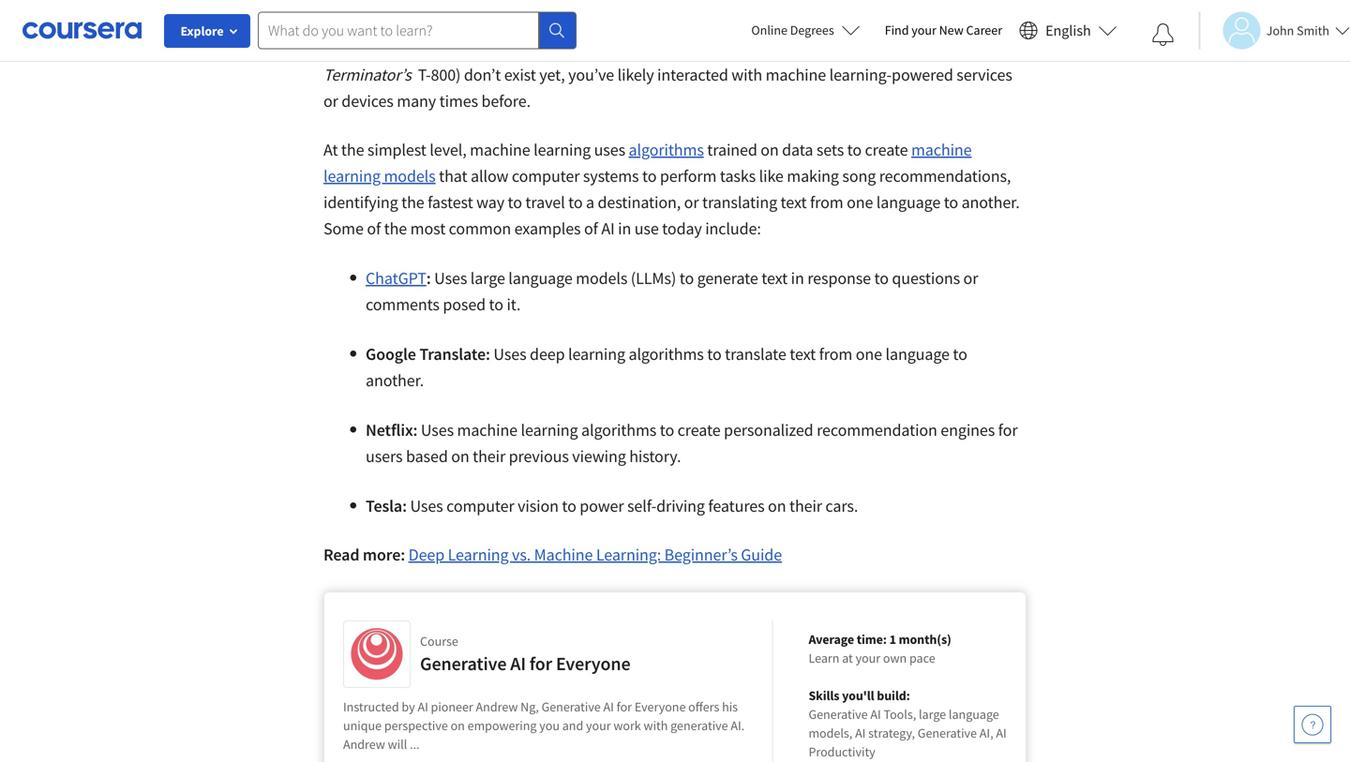 Task type: describe. For each thing, give the bounding box(es) containing it.
and
[[563, 718, 584, 735]]

learning left uses at the top of the page
[[534, 139, 591, 160]]

to left it.
[[489, 294, 504, 315]]

0 vertical spatial algorithms
[[629, 139, 704, 160]]

computer for uses
[[447, 496, 515, 517]]

online degrees button
[[737, 9, 876, 51]]

ai inside course generative ai for everyone
[[511, 652, 526, 676]]

deep
[[530, 344, 565, 365]]

that
[[439, 166, 468, 187]]

create inside "uses machine learning algorithms to create personalized recommendation engines for users based on their previous viewing history."
[[678, 420, 721, 441]]

show notifications image
[[1153, 23, 1175, 46]]

large inside uses large language models (llms) to generate text in response to questions or comments posed to it.
[[471, 268, 505, 289]]

learn
[[809, 650, 840, 667]]

find
[[885, 22, 910, 38]]

with inside instructed by ai pioneer andrew ng, generative ai for everyone offers his unique perspective on empowering you and your work with generative ai. andrew will ...
[[644, 718, 668, 735]]

though the humanoid robots often associated with ai (think star trek: the next generation's terminator's
[[324, 38, 965, 85]]

john smith button
[[1200, 12, 1351, 49]]

their inside "uses machine learning algorithms to create personalized recommendation engines for users based on their previous viewing history."
[[473, 446, 506, 467]]

identifying
[[324, 192, 398, 213]]

online
[[752, 22, 788, 38]]

generative left ai,
[[918, 725, 978, 742]]

english button
[[1012, 0, 1126, 61]]

to up destination,
[[643, 166, 657, 187]]

course generative ai for everyone
[[420, 633, 631, 676]]

star
[[743, 38, 771, 59]]

you've
[[569, 64, 615, 85]]

for inside course generative ai for everyone
[[530, 652, 553, 676]]

deep learning vs. machine learning: beginner's guide link
[[409, 545, 782, 566]]

today
[[663, 218, 702, 239]]

english
[[1046, 21, 1092, 40]]

text inside that allow computer systems to perform tasks like making song recommendations, identifying the fastest way to travel to a destination, or translating text from one language to another. some of the most common examples of ai in use today include:
[[781, 192, 807, 213]]

to left translate
[[708, 344, 722, 365]]

examples
[[515, 218, 581, 239]]

0 vertical spatial create
[[866, 139, 909, 160]]

way
[[477, 192, 505, 213]]

ai up work
[[604, 699, 614, 716]]

0 vertical spatial andrew
[[476, 699, 518, 716]]

times
[[440, 91, 478, 112]]

text inside uses large language models (llms) to generate text in response to questions or comments posed to it.
[[762, 268, 788, 289]]

instructed by ai pioneer andrew ng, generative ai for everyone offers his unique perspective on empowering you and your work with generative ai. andrew will ...
[[343, 699, 745, 753]]

vision
[[518, 496, 559, 517]]

your inside average time: 1 month(s) learn at your own pace
[[856, 650, 881, 667]]

t-800) don't exist yet, you've likely interacted with machine learning-powered services or devices many times before.
[[324, 64, 1013, 112]]

translate
[[725, 344, 787, 365]]

the inside though the humanoid robots often associated with ai (think star trek: the next generation's terminator's
[[381, 38, 404, 59]]

to right the "response"
[[875, 268, 889, 289]]

don't
[[464, 64, 501, 85]]

...
[[410, 736, 420, 753]]

exist
[[504, 64, 536, 85]]

users
[[366, 446, 403, 467]]

you'll
[[843, 688, 875, 705]]

or inside that allow computer systems to perform tasks like making song recommendations, identifying the fastest way to travel to a destination, or translating text from one language to another. some of the most common examples of ai in use today include:
[[685, 192, 699, 213]]

more:
[[363, 545, 405, 566]]

career
[[967, 22, 1003, 38]]

one inside that allow computer systems to perform tasks like making song recommendations, identifying the fastest way to travel to a destination, or translating text from one language to another. some of the most common examples of ai in use today include:
[[847, 192, 874, 213]]

self-
[[628, 496, 657, 517]]

month(s)
[[899, 631, 952, 648]]

guide
[[741, 545, 782, 566]]

from inside that allow computer systems to perform tasks like making song recommendations, identifying the fastest way to travel to a destination, or translating text from one language to another. some of the most common examples of ai in use today include:
[[811, 192, 844, 213]]

or inside t-800) don't exist yet, you've likely interacted with machine learning-powered services or devices many times before.
[[324, 91, 338, 112]]

john
[[1267, 22, 1295, 39]]

time:
[[857, 631, 887, 648]]

ai.
[[731, 718, 745, 735]]

services
[[957, 64, 1013, 85]]

beginner's
[[665, 545, 738, 566]]

algorithms link
[[629, 139, 704, 160]]

ng,
[[521, 699, 539, 716]]

your inside instructed by ai pioneer andrew ng, generative ai for everyone offers his unique perspective on empowering you and your work with generative ai. andrew will ...
[[586, 718, 611, 735]]

online degrees
[[752, 22, 835, 38]]

level,
[[430, 139, 467, 160]]

machine inside machine learning models
[[912, 139, 972, 160]]

questions
[[893, 268, 961, 289]]

ai up "productivity"
[[856, 725, 866, 742]]

another. inside that allow computer systems to perform tasks like making song recommendations, identifying the fastest way to travel to a destination, or translating text from one language to another. some of the most common examples of ai in use today include:
[[962, 192, 1020, 213]]

tools,
[[884, 706, 917, 723]]

like
[[760, 166, 784, 187]]

uses deep learning algorithms to translate text from one language to another.
[[366, 344, 968, 391]]

learning
[[448, 545, 509, 566]]

recommendation
[[817, 420, 938, 441]]

tasks
[[720, 166, 756, 187]]

everyone inside course generative ai for everyone
[[556, 652, 631, 676]]

help center image
[[1302, 714, 1325, 736]]

some
[[324, 218, 364, 239]]

before.
[[482, 91, 531, 112]]

pioneer
[[431, 699, 474, 716]]

for inside instructed by ai pioneer andrew ng, generative ai for everyone offers his unique perspective on empowering you and your work with generative ai. andrew will ...
[[617, 699, 632, 716]]

features
[[709, 496, 765, 517]]

instructed
[[343, 699, 399, 716]]

chatgpt :
[[366, 268, 431, 289]]

language inside uses deep learning algorithms to translate text from one language to another.
[[886, 344, 950, 365]]

recommendations,
[[880, 166, 1012, 187]]

generative inside course generative ai for everyone
[[420, 652, 507, 676]]

engines
[[941, 420, 996, 441]]

though
[[324, 38, 377, 59]]

the
[[813, 38, 839, 59]]

algorithms for translate
[[629, 344, 704, 365]]

pace
[[910, 650, 936, 667]]

generation's
[[877, 38, 965, 59]]

find your new career
[[885, 22, 1003, 38]]

or inside uses large language models (llms) to generate text in response to questions or comments posed to it.
[[964, 268, 979, 289]]

often
[[531, 38, 567, 59]]

to right way
[[508, 192, 522, 213]]

ai right by
[[418, 699, 429, 716]]

tesla: uses computer vision to power self-driving features on their cars.
[[366, 496, 862, 517]]

at
[[324, 139, 338, 160]]

learning inside uses deep learning algorithms to translate text from one language to another.
[[569, 344, 626, 365]]

data
[[783, 139, 814, 160]]

his
[[723, 699, 738, 716]]

:
[[427, 268, 431, 289]]

to inside "uses machine learning algorithms to create personalized recommendation engines for users based on their previous viewing history."
[[660, 420, 675, 441]]

associated
[[571, 38, 645, 59]]

machine learning models link
[[324, 139, 972, 187]]

generative up models,
[[809, 706, 868, 723]]

everyone inside instructed by ai pioneer andrew ng, generative ai for everyone offers his unique perspective on empowering you and your work with generative ai. andrew will ...
[[635, 699, 686, 716]]

empowering
[[468, 718, 537, 735]]

most
[[411, 218, 446, 239]]

at
[[843, 650, 854, 667]]



Task type: locate. For each thing, give the bounding box(es) containing it.
models left (llms)
[[576, 268, 628, 289]]

their left 'cars.'
[[790, 496, 823, 517]]

0 horizontal spatial of
[[367, 218, 381, 239]]

models inside machine learning models
[[384, 166, 436, 187]]

use
[[635, 218, 659, 239]]

learning-
[[830, 64, 892, 85]]

ai up interacted
[[682, 38, 696, 59]]

everyone up and
[[556, 652, 631, 676]]

computer up learning
[[447, 496, 515, 517]]

0 vertical spatial their
[[473, 446, 506, 467]]

everyone up work
[[635, 699, 686, 716]]

their left previous
[[473, 446, 506, 467]]

next
[[842, 38, 874, 59]]

1 of from the left
[[367, 218, 381, 239]]

ai up the ng,
[[511, 652, 526, 676]]

in left the use at the top of page
[[618, 218, 632, 239]]

one inside uses deep learning algorithms to translate text from one language to another.
[[856, 344, 883, 365]]

another.
[[962, 192, 1020, 213], [366, 370, 424, 391]]

tesla:
[[366, 496, 407, 517]]

large
[[471, 268, 505, 289], [919, 706, 947, 723]]

language up it.
[[509, 268, 573, 289]]

skills
[[809, 688, 840, 705]]

one down song
[[847, 192, 874, 213]]

from inside uses deep learning algorithms to translate text from one language to another.
[[820, 344, 853, 365]]

models down simplest
[[384, 166, 436, 187]]

with inside though the humanoid robots often associated with ai (think star trek: the next generation's terminator's
[[648, 38, 679, 59]]

explore button
[[164, 14, 250, 48]]

0 vertical spatial or
[[324, 91, 338, 112]]

the
[[381, 38, 404, 59], [341, 139, 364, 160], [402, 192, 425, 213], [384, 218, 407, 239]]

with right work
[[644, 718, 668, 735]]

1 horizontal spatial models
[[576, 268, 628, 289]]

to right (llms)
[[680, 268, 694, 289]]

another. inside uses deep learning algorithms to translate text from one language to another.
[[366, 370, 424, 391]]

machine inside t-800) don't exist yet, you've likely interacted with machine learning-powered services or devices many times before.
[[766, 64, 827, 85]]

1 horizontal spatial your
[[856, 650, 881, 667]]

1 horizontal spatial of
[[584, 218, 598, 239]]

travel
[[526, 192, 565, 213]]

1 horizontal spatial their
[[790, 496, 823, 517]]

algorithms up "viewing"
[[582, 420, 657, 441]]

translating
[[703, 192, 778, 213]]

2 vertical spatial for
[[617, 699, 632, 716]]

generative up and
[[542, 699, 601, 716]]

large right the tools,
[[919, 706, 947, 723]]

or left devices at the left top
[[324, 91, 338, 112]]

in inside that allow computer systems to perform tasks like making song recommendations, identifying the fastest way to travel to a destination, or translating text from one language to another. some of the most common examples of ai in use today include:
[[618, 218, 632, 239]]

trek:
[[775, 38, 809, 59]]

computer up 'travel'
[[512, 166, 580, 187]]

0 vertical spatial models
[[384, 166, 436, 187]]

andrew down unique
[[343, 736, 385, 753]]

0 vertical spatial from
[[811, 192, 844, 213]]

language down questions
[[886, 344, 950, 365]]

1 vertical spatial for
[[530, 652, 553, 676]]

machine up the allow
[[470, 139, 531, 160]]

None search field
[[258, 12, 577, 49]]

in inside uses large language models (llms) to generate text in response to questions or comments posed to it.
[[791, 268, 805, 289]]

comments
[[366, 294, 440, 315]]

1 vertical spatial with
[[732, 64, 763, 85]]

your right and
[[586, 718, 611, 735]]

1 horizontal spatial or
[[685, 192, 699, 213]]

algorithms inside uses deep learning algorithms to translate text from one language to another.
[[629, 344, 704, 365]]

1 horizontal spatial everyone
[[635, 699, 686, 716]]

the up terminator's
[[381, 38, 404, 59]]

generative down course
[[420, 652, 507, 676]]

create up history.
[[678, 420, 721, 441]]

fastest
[[428, 192, 473, 213]]

learning right deep
[[569, 344, 626, 365]]

perspective
[[385, 718, 448, 735]]

0 horizontal spatial create
[[678, 420, 721, 441]]

in left the "response"
[[791, 268, 805, 289]]

uses for large
[[434, 268, 467, 289]]

models,
[[809, 725, 853, 742]]

simplest
[[368, 139, 427, 160]]

1 vertical spatial their
[[790, 496, 823, 517]]

generative inside instructed by ai pioneer andrew ng, generative ai for everyone offers his unique perspective on empowering you and your work with generative ai. andrew will ...
[[542, 699, 601, 716]]

2 vertical spatial text
[[790, 344, 816, 365]]

2 horizontal spatial for
[[999, 420, 1018, 441]]

0 horizontal spatial in
[[618, 218, 632, 239]]

1 vertical spatial large
[[919, 706, 947, 723]]

1 vertical spatial create
[[678, 420, 721, 441]]

from down the "response"
[[820, 344, 853, 365]]

text right generate
[[762, 268, 788, 289]]

1 vertical spatial computer
[[447, 496, 515, 517]]

generative
[[671, 718, 729, 735]]

average
[[809, 631, 855, 648]]

power
[[580, 496, 624, 517]]

or down perform
[[685, 192, 699, 213]]

from down making
[[811, 192, 844, 213]]

one up recommendation
[[856, 344, 883, 365]]

to left a
[[569, 192, 583, 213]]

1 horizontal spatial andrew
[[476, 699, 518, 716]]

a
[[586, 192, 595, 213]]

models inside uses large language models (llms) to generate text in response to questions or comments posed to it.
[[576, 268, 628, 289]]

likely
[[618, 64, 654, 85]]

0 horizontal spatial everyone
[[556, 652, 631, 676]]

2 horizontal spatial your
[[912, 22, 937, 38]]

uses
[[594, 139, 626, 160]]

0 horizontal spatial another.
[[366, 370, 424, 391]]

based
[[406, 446, 448, 467]]

language down recommendations,
[[877, 192, 941, 213]]

on inside "uses machine learning algorithms to create personalized recommendation engines for users based on their previous viewing history."
[[451, 446, 470, 467]]

0 vertical spatial another.
[[962, 192, 1020, 213]]

with inside t-800) don't exist yet, you've likely interacted with machine learning-powered services or devices many times before.
[[732, 64, 763, 85]]

2 vertical spatial or
[[964, 268, 979, 289]]

create up song
[[866, 139, 909, 160]]

text inside uses deep learning algorithms to translate text from one language to another.
[[790, 344, 816, 365]]

of down a
[[584, 218, 598, 239]]

uses right :
[[434, 268, 467, 289]]

read more: deep learning vs. machine learning: beginner's guide
[[324, 545, 782, 566]]

productivity
[[809, 744, 876, 761]]

coursera image
[[23, 15, 142, 45]]

google translate:
[[366, 344, 491, 365]]

1 vertical spatial in
[[791, 268, 805, 289]]

uses inside "uses machine learning algorithms to create personalized recommendation engines for users based on their previous viewing history."
[[421, 420, 454, 441]]

machine up recommendations,
[[912, 139, 972, 160]]

1 horizontal spatial in
[[791, 268, 805, 289]]

with
[[648, 38, 679, 59], [732, 64, 763, 85], [644, 718, 668, 735]]

0 vertical spatial with
[[648, 38, 679, 59]]

uses right the tesla: on the bottom
[[410, 496, 443, 517]]

1 horizontal spatial for
[[617, 699, 632, 716]]

to up engines on the bottom of the page
[[954, 344, 968, 365]]

0 horizontal spatial for
[[530, 652, 553, 676]]

for inside "uses machine learning algorithms to create personalized recommendation engines for users based on their previous viewing history."
[[999, 420, 1018, 441]]

for up the ng,
[[530, 652, 553, 676]]

ai
[[682, 38, 696, 59], [602, 218, 615, 239], [511, 652, 526, 676], [418, 699, 429, 716], [604, 699, 614, 716], [871, 706, 882, 723], [856, 725, 866, 742], [997, 725, 1007, 742]]

another. down "google"
[[366, 370, 424, 391]]

ai right ai,
[[997, 725, 1007, 742]]

language inside that allow computer systems to perform tasks like making song recommendations, identifying the fastest way to travel to a destination, or translating text from one language to another. some of the most common examples of ai in use today include:
[[877, 192, 941, 213]]

trained
[[708, 139, 758, 160]]

include:
[[706, 218, 762, 239]]

on inside instructed by ai pioneer andrew ng, generative ai for everyone offers his unique perspective on empowering you and your work with generative ai. andrew will ...
[[451, 718, 465, 735]]

uses machine learning algorithms to create personalized recommendation engines for users based on their previous viewing history.
[[366, 420, 1018, 467]]

computer
[[512, 166, 580, 187], [447, 496, 515, 517]]

robots
[[482, 38, 527, 59]]

2 of from the left
[[584, 218, 598, 239]]

humanoid
[[407, 38, 479, 59]]

0 vertical spatial everyone
[[556, 652, 631, 676]]

andrew
[[476, 699, 518, 716], [343, 736, 385, 753]]

on down pioneer
[[451, 718, 465, 735]]

you
[[540, 718, 560, 735]]

text down making
[[781, 192, 807, 213]]

with up likely
[[648, 38, 679, 59]]

the left most
[[384, 218, 407, 239]]

to right sets
[[848, 139, 862, 160]]

1 vertical spatial another.
[[366, 370, 424, 391]]

language inside uses large language models (llms) to generate text in response to questions or comments posed to it.
[[509, 268, 573, 289]]

by
[[402, 699, 415, 716]]

personalized
[[724, 420, 814, 441]]

algorithms up perform
[[629, 139, 704, 160]]

find your new career link
[[876, 19, 1012, 42]]

1 vertical spatial models
[[576, 268, 628, 289]]

smith
[[1298, 22, 1330, 39]]

learning inside "uses machine learning algorithms to create personalized recommendation engines for users based on their previous viewing history."
[[521, 420, 578, 441]]

explore
[[181, 23, 224, 39]]

to right vision
[[562, 496, 577, 517]]

uses inside uses deep learning algorithms to translate text from one language to another.
[[494, 344, 527, 365]]

1 vertical spatial algorithms
[[629, 344, 704, 365]]

t-
[[418, 64, 431, 85]]

average time: 1 month(s) learn at your own pace
[[809, 631, 952, 667]]

for up work
[[617, 699, 632, 716]]

on right based
[[451, 446, 470, 467]]

0 vertical spatial large
[[471, 268, 505, 289]]

0 horizontal spatial their
[[473, 446, 506, 467]]

learning inside machine learning models
[[324, 166, 381, 187]]

to down recommendations,
[[944, 192, 959, 213]]

1 vertical spatial andrew
[[343, 736, 385, 753]]

uses
[[434, 268, 467, 289], [494, 344, 527, 365], [421, 420, 454, 441], [410, 496, 443, 517]]

sets
[[817, 139, 845, 160]]

What do you want to learn? text field
[[258, 12, 539, 49]]

the right at
[[341, 139, 364, 160]]

computer inside that allow computer systems to perform tasks like making song recommendations, identifying the fastest way to travel to a destination, or translating text from one language to another. some of the most common examples of ai in use today include:
[[512, 166, 580, 187]]

learning up previous
[[521, 420, 578, 441]]

1 horizontal spatial another.
[[962, 192, 1020, 213]]

it.
[[507, 294, 521, 315]]

chatgpt
[[366, 268, 427, 289]]

1 vertical spatial or
[[685, 192, 699, 213]]

of down identifying
[[367, 218, 381, 239]]

another. down recommendations,
[[962, 192, 1020, 213]]

machine down trek: at the top right of the page
[[766, 64, 827, 85]]

build:
[[877, 688, 911, 705]]

1 vertical spatial your
[[856, 650, 881, 667]]

learning
[[534, 139, 591, 160], [324, 166, 381, 187], [569, 344, 626, 365], [521, 420, 578, 441]]

algorithms down uses large language models (llms) to generate text in response to questions or comments posed to it.
[[629, 344, 704, 365]]

0 vertical spatial computer
[[512, 166, 580, 187]]

1 horizontal spatial create
[[866, 139, 909, 160]]

for right engines on the bottom of the page
[[999, 420, 1018, 441]]

1 vertical spatial text
[[762, 268, 788, 289]]

machine up previous
[[457, 420, 518, 441]]

unique
[[343, 718, 382, 735]]

0 vertical spatial for
[[999, 420, 1018, 441]]

1 vertical spatial one
[[856, 344, 883, 365]]

0 vertical spatial text
[[781, 192, 807, 213]]

0 vertical spatial in
[[618, 218, 632, 239]]

that allow computer systems to perform tasks like making song recommendations, identifying the fastest way to travel to a destination, or translating text from one language to another. some of the most common examples of ai in use today include:
[[324, 166, 1020, 239]]

google
[[366, 344, 416, 365]]

2 horizontal spatial or
[[964, 268, 979, 289]]

0 horizontal spatial or
[[324, 91, 338, 112]]

0 vertical spatial your
[[912, 22, 937, 38]]

algorithms for create
[[582, 420, 657, 441]]

language inside skills you'll build: generative ai tools, large language models, ai strategy, generative ai, ai productivity
[[949, 706, 1000, 723]]

deep
[[409, 545, 445, 566]]

machine inside "uses machine learning algorithms to create personalized recommendation engines for users based on their previous viewing history."
[[457, 420, 518, 441]]

on right features
[[768, 496, 787, 517]]

chatgpt link
[[366, 268, 427, 289]]

1 vertical spatial everyone
[[635, 699, 686, 716]]

deeplearning.ai image
[[349, 627, 405, 683]]

viewing
[[573, 446, 626, 467]]

ai inside though the humanoid robots often associated with ai (think star trek: the next generation's terminator's
[[682, 38, 696, 59]]

0 vertical spatial one
[[847, 192, 874, 213]]

previous
[[509, 446, 569, 467]]

machine
[[534, 545, 593, 566]]

large up 'posed'
[[471, 268, 505, 289]]

1
[[890, 631, 897, 648]]

degrees
[[791, 22, 835, 38]]

devices
[[342, 91, 394, 112]]

to up history.
[[660, 420, 675, 441]]

2 vertical spatial with
[[644, 718, 668, 735]]

uses for machine
[[421, 420, 454, 441]]

2 vertical spatial algorithms
[[582, 420, 657, 441]]

powered
[[892, 64, 954, 85]]

0 horizontal spatial your
[[586, 718, 611, 735]]

generative
[[420, 652, 507, 676], [542, 699, 601, 716], [809, 706, 868, 723], [918, 725, 978, 742]]

0 horizontal spatial large
[[471, 268, 505, 289]]

ai inside that allow computer systems to perform tasks like making song recommendations, identifying the fastest way to travel to a destination, or translating text from one language to another. some of the most common examples of ai in use today include:
[[602, 218, 615, 239]]

your right find
[[912, 22, 937, 38]]

1 vertical spatial from
[[820, 344, 853, 365]]

or right questions
[[964, 268, 979, 289]]

work
[[614, 718, 641, 735]]

learning up identifying
[[324, 166, 381, 187]]

uses for deep
[[494, 344, 527, 365]]

uses up based
[[421, 420, 454, 441]]

text right translate
[[790, 344, 816, 365]]

0 horizontal spatial andrew
[[343, 736, 385, 753]]

ai left the use at the top of page
[[602, 218, 615, 239]]

skills you'll build: generative ai tools, large language models, ai strategy, generative ai, ai productivity
[[809, 688, 1007, 761]]

song
[[843, 166, 876, 187]]

1 horizontal spatial large
[[919, 706, 947, 723]]

uses left deep
[[494, 344, 527, 365]]

uses inside uses large language models (llms) to generate text in response to questions or comments posed to it.
[[434, 268, 467, 289]]

large inside skills you'll build: generative ai tools, large language models, ai strategy, generative ai, ai productivity
[[919, 706, 947, 723]]

0 horizontal spatial models
[[384, 166, 436, 187]]

the up most
[[402, 192, 425, 213]]

your down time:
[[856, 650, 881, 667]]

making
[[787, 166, 840, 187]]

on up like
[[761, 139, 779, 160]]

language up ai,
[[949, 706, 1000, 723]]

algorithms inside "uses machine learning algorithms to create personalized recommendation engines for users based on their previous viewing history."
[[582, 420, 657, 441]]

2 vertical spatial your
[[586, 718, 611, 735]]

andrew up empowering
[[476, 699, 518, 716]]

generate
[[698, 268, 759, 289]]

your
[[912, 22, 937, 38], [856, 650, 881, 667], [586, 718, 611, 735]]

with down star
[[732, 64, 763, 85]]

ai left the tools,
[[871, 706, 882, 723]]

computer for allow
[[512, 166, 580, 187]]

course
[[420, 633, 459, 650]]

strategy,
[[869, 725, 916, 742]]



Task type: vqa. For each thing, say whether or not it's contained in the screenshot.
perform
yes



